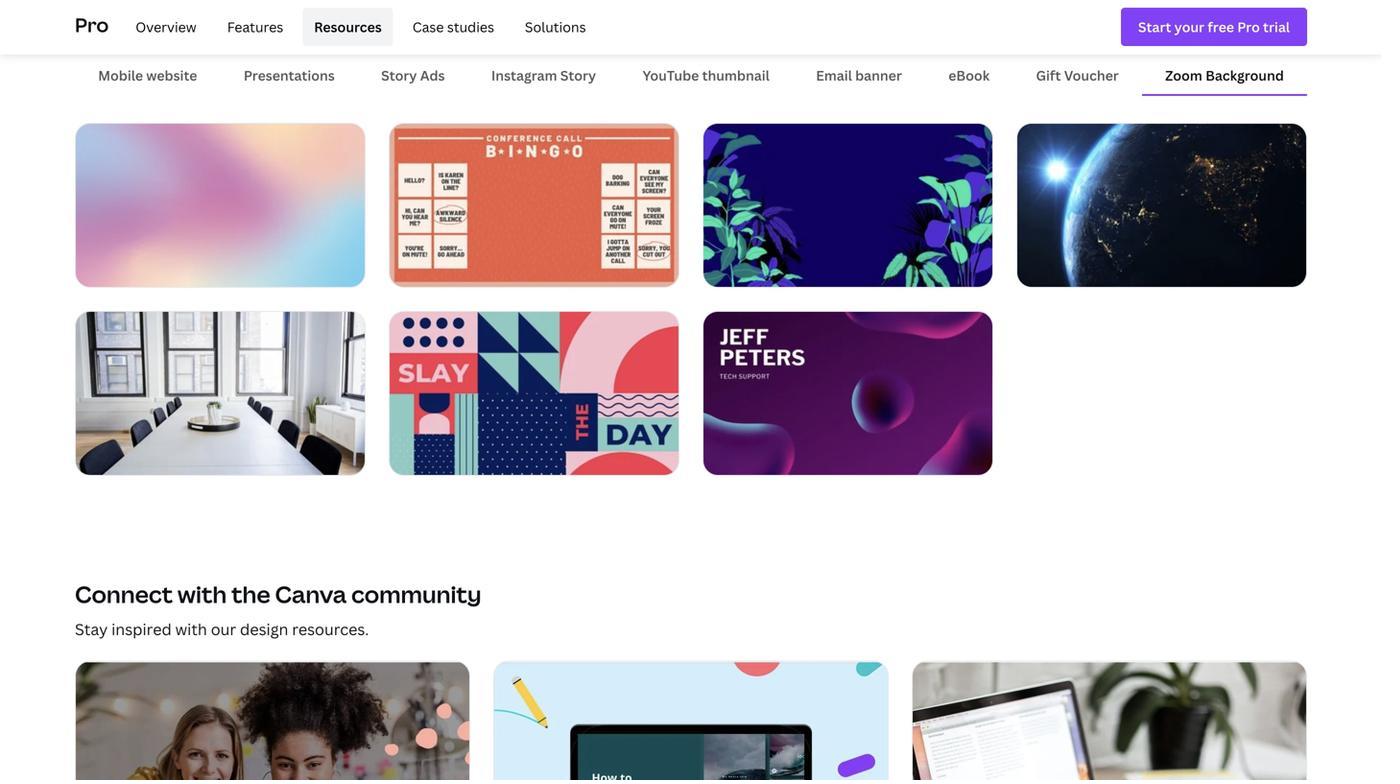 Task type: describe. For each thing, give the bounding box(es) containing it.
zoom
[[1166, 66, 1203, 85]]

design
[[240, 619, 288, 640]]

youtube
[[643, 66, 699, 85]]

the
[[231, 579, 270, 610]]

gift
[[1036, 66, 1061, 85]]

story ads button
[[358, 57, 468, 94]]

email banner
[[816, 66, 902, 85]]

community
[[351, 579, 482, 610]]

mobile website
[[98, 66, 197, 85]]

story ads
[[381, 66, 445, 85]]

resources
[[314, 18, 382, 36]]

background
[[1206, 66, 1284, 85]]

youtube thumbnail button
[[620, 57, 793, 94]]

case
[[413, 18, 444, 36]]

mobile
[[98, 66, 143, 85]]

studies
[[447, 18, 494, 36]]

pro element
[[75, 0, 1308, 54]]

voucher
[[1065, 66, 1119, 85]]

gift voucher button
[[1013, 57, 1143, 94]]

menu bar inside pro element
[[116, 8, 598, 46]]

overview link
[[124, 8, 208, 46]]

youtube thumbnail
[[643, 66, 770, 85]]

case studies
[[413, 18, 494, 36]]

solutions link
[[514, 8, 598, 46]]

ads
[[420, 66, 445, 85]]

marketing
[[227, 19, 343, 50]]

0 vertical spatial with
[[178, 579, 227, 610]]

gift voucher
[[1036, 66, 1119, 85]]

website
[[146, 66, 197, 85]]

email
[[816, 66, 852, 85]]

case studies link
[[401, 8, 506, 46]]

our
[[211, 619, 236, 640]]

inspired
[[111, 619, 172, 640]]



Task type: vqa. For each thing, say whether or not it's contained in the screenshot.
Multicolor Illustrated Merry Christmas And Happy New Year Greeting Card image
no



Task type: locate. For each thing, give the bounding box(es) containing it.
ebook
[[949, 66, 990, 85]]

menu bar
[[116, 8, 598, 46]]

story down solutions link
[[561, 66, 596, 85]]

connect with the canva community stay inspired with our design resources.
[[75, 579, 482, 640]]

overview
[[136, 18, 197, 36]]

ebook button
[[926, 57, 1013, 94]]

and
[[179, 19, 223, 50]]

story inside button
[[561, 66, 596, 85]]

story left the ads
[[381, 66, 417, 85]]

1 story from the left
[[381, 66, 417, 85]]

story inside button
[[381, 66, 417, 85]]

presentations
[[244, 66, 335, 85]]

menu bar containing overview
[[116, 8, 598, 46]]

templates
[[347, 19, 465, 50]]

2 story from the left
[[561, 66, 596, 85]]

banner
[[856, 66, 902, 85]]

with left our
[[175, 619, 207, 640]]

zoom background button
[[1143, 57, 1308, 94]]

start your free pro trial image
[[1139, 16, 1290, 38]]

features link
[[216, 8, 295, 46]]

stay
[[75, 619, 108, 640]]

connect
[[75, 579, 173, 610]]

zoom background
[[1166, 66, 1284, 85]]

with
[[178, 579, 227, 610], [175, 619, 207, 640]]

canva
[[275, 579, 347, 610]]

instagram
[[492, 66, 557, 85]]

resources.
[[292, 619, 369, 640]]

instagram story
[[492, 66, 596, 85]]

with up our
[[178, 579, 227, 610]]

pro
[[75, 11, 109, 38]]

features
[[227, 18, 284, 36]]

business and marketing templates
[[75, 19, 465, 50]]

resources link
[[303, 8, 393, 46]]

email banner button
[[793, 57, 926, 94]]

0 horizontal spatial story
[[381, 66, 417, 85]]

presentations button
[[220, 57, 358, 94]]

thumbnail
[[702, 66, 770, 85]]

1 vertical spatial with
[[175, 619, 207, 640]]

story
[[381, 66, 417, 85], [561, 66, 596, 85]]

mobile website button
[[75, 57, 220, 94]]

solutions
[[525, 18, 586, 36]]

1 horizontal spatial story
[[561, 66, 596, 85]]

business
[[75, 19, 175, 50]]

instagram story button
[[468, 57, 620, 94]]



